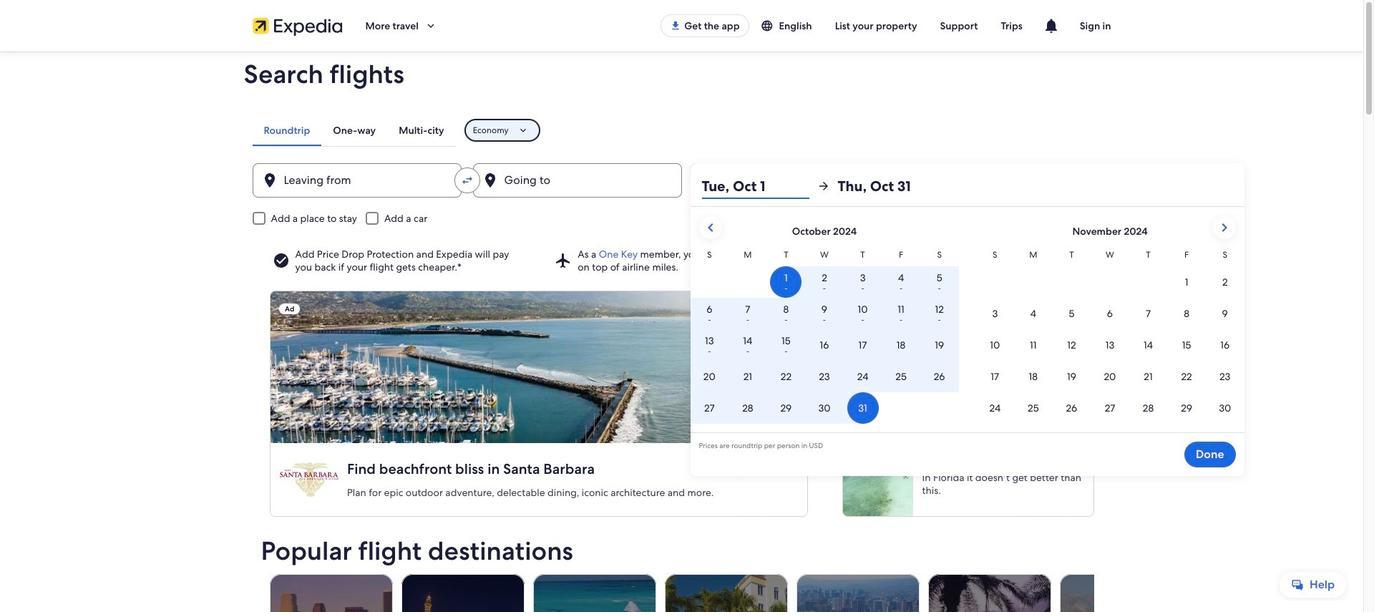 Task type: vqa. For each thing, say whether or not it's contained in the screenshot.
Popular Flight Destinations region in the bottom of the page
yes



Task type: locate. For each thing, give the bounding box(es) containing it.
main content
[[0, 52, 1364, 612]]

expedia logo image
[[252, 16, 343, 36]]

previous month image
[[702, 219, 719, 236]]

cancun flights image
[[533, 574, 656, 612]]

download the app button image
[[670, 20, 682, 32]]

honolulu flights image
[[796, 574, 920, 612]]

communication center icon image
[[1043, 17, 1060, 34]]

popular flight destinations region
[[252, 537, 1183, 612]]

tab list
[[252, 115, 456, 146]]

more travel image
[[424, 19, 437, 32]]



Task type: describe. For each thing, give the bounding box(es) containing it.
swap origin and destination values image
[[461, 174, 474, 187]]

small image
[[761, 19, 779, 32]]

orlando flights image
[[928, 574, 1051, 612]]

new york flights image
[[1060, 574, 1183, 612]]

los angeles flights image
[[270, 574, 393, 612]]

las vegas flights image
[[401, 574, 524, 612]]

miami flights image
[[665, 574, 788, 612]]

next month image
[[1216, 219, 1233, 236]]



